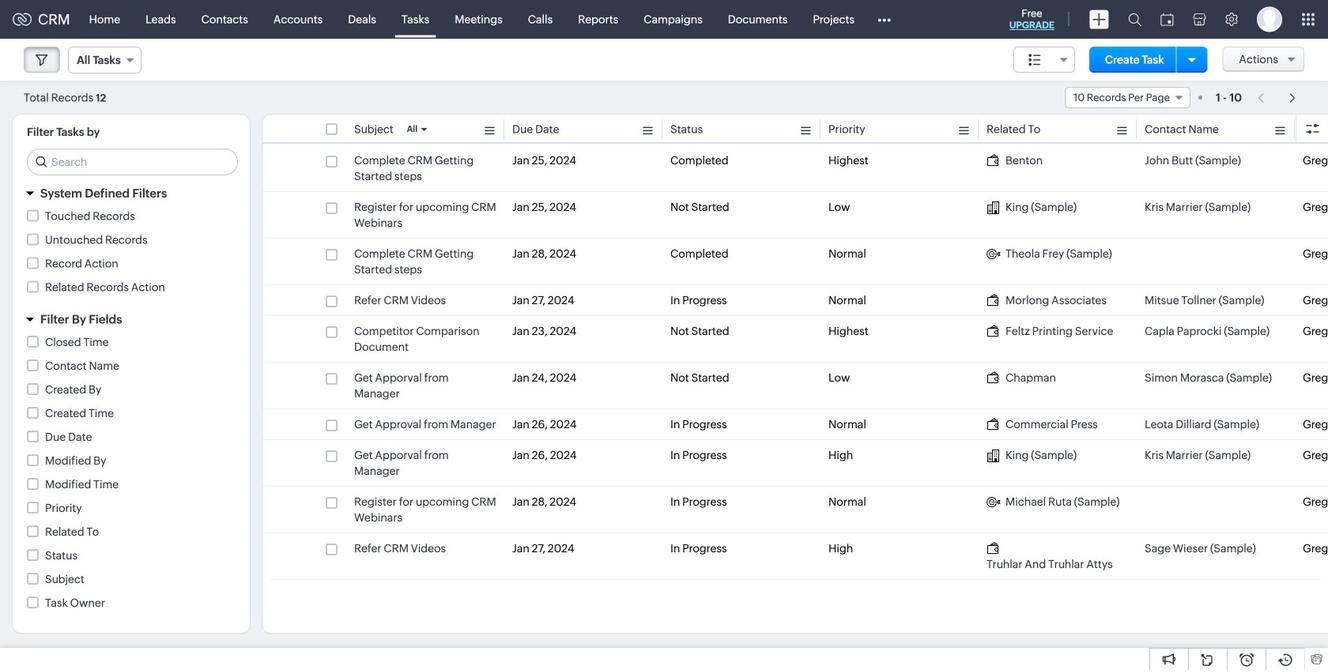 Task type: describe. For each thing, give the bounding box(es) containing it.
size image
[[1029, 53, 1041, 67]]

Search text field
[[28, 149, 237, 175]]

logo image
[[13, 13, 32, 26]]

profile image
[[1257, 7, 1283, 32]]



Task type: vqa. For each thing, say whether or not it's contained in the screenshot.
the Customization region
no



Task type: locate. For each thing, give the bounding box(es) containing it.
search element
[[1119, 0, 1151, 39]]

row group
[[263, 145, 1328, 580]]

profile element
[[1248, 0, 1292, 38]]

create menu element
[[1080, 0, 1119, 38]]

none field size
[[1014, 47, 1075, 73]]

Other Modules field
[[867, 7, 901, 32]]

create menu image
[[1090, 10, 1109, 29]]

search image
[[1128, 13, 1142, 26]]

calendar image
[[1161, 13, 1174, 26]]

None field
[[68, 47, 141, 74], [1014, 47, 1075, 73], [1065, 87, 1191, 108], [68, 47, 141, 74], [1065, 87, 1191, 108]]



